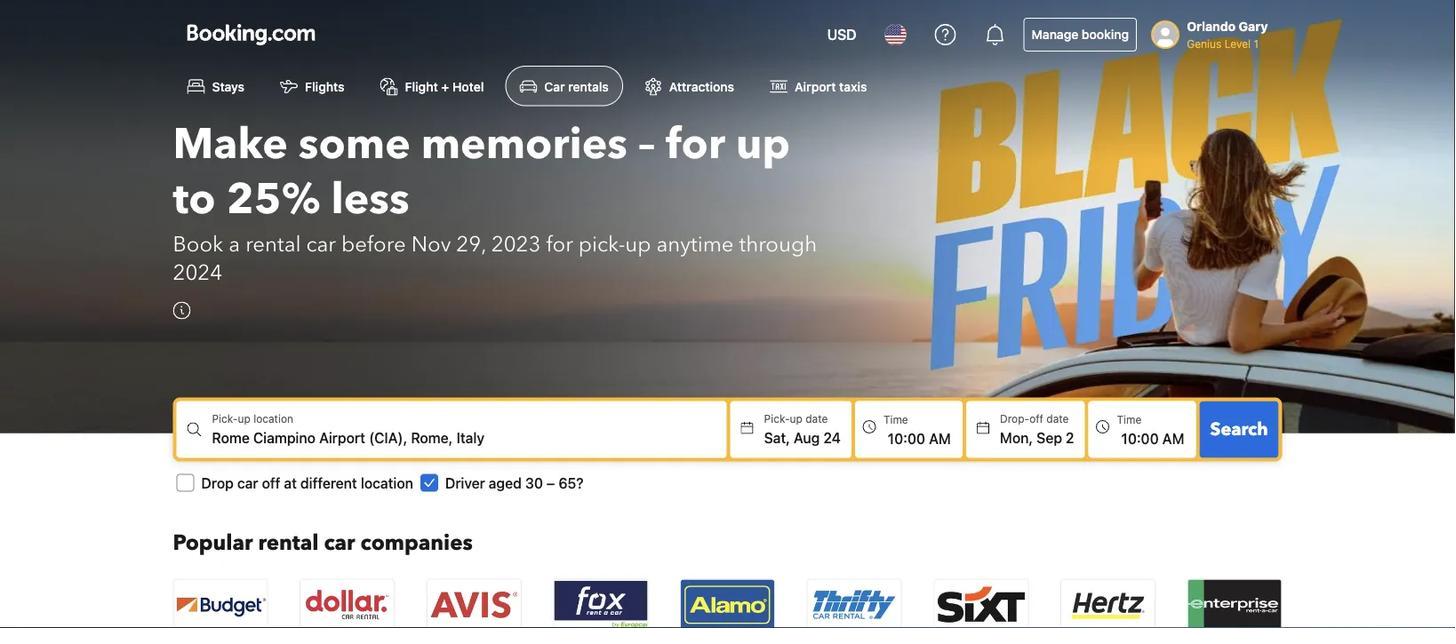 Task type: locate. For each thing, give the bounding box(es) containing it.
pick- up sat, in the bottom right of the page
[[764, 413, 790, 425]]

for left pick-
[[546, 230, 573, 259]]

1 date from the left
[[806, 413, 828, 425]]

date up aug
[[806, 413, 828, 425]]

location right the "different"
[[361, 475, 413, 491]]

pick- up drop
[[212, 413, 238, 425]]

taxis
[[839, 79, 867, 94]]

booking.com online hotel reservations image
[[187, 24, 315, 45]]

0 horizontal spatial off
[[262, 475, 280, 491]]

1 vertical spatial rental
[[258, 529, 319, 558]]

1 pick- from the left
[[212, 413, 238, 425]]

– right 30
[[547, 475, 555, 491]]

pick-
[[212, 413, 238, 425], [764, 413, 790, 425]]

pick- for pick-up location
[[212, 413, 238, 425]]

date inside drop-off date mon, sep 2
[[1047, 413, 1069, 425]]

some
[[299, 115, 411, 173]]

0 vertical spatial off
[[1030, 413, 1044, 425]]

pick-up date sat, aug 24
[[764, 413, 841, 446]]

location
[[253, 413, 293, 425], [361, 475, 413, 491]]

0 vertical spatial rental
[[245, 230, 301, 259]]

1 horizontal spatial pick-
[[764, 413, 790, 425]]

1 horizontal spatial date
[[1047, 413, 1069, 425]]

less
[[331, 170, 410, 228]]

1 horizontal spatial off
[[1030, 413, 1044, 425]]

booking
[[1082, 27, 1129, 42]]

1 vertical spatial location
[[361, 475, 413, 491]]

stays
[[212, 79, 245, 94]]

1 vertical spatial –
[[547, 475, 555, 491]]

– inside make some memories – for up to 25% less book a rental car before nov 29, 2023 for pick-up anytime through 2024
[[638, 115, 655, 173]]

rentals
[[568, 79, 609, 94]]

companies
[[361, 529, 473, 558]]

to
[[173, 170, 216, 228]]

make
[[173, 115, 288, 173]]

through
[[739, 230, 817, 259]]

2 date from the left
[[1047, 413, 1069, 425]]

for
[[666, 115, 725, 173], [546, 230, 573, 259]]

0 horizontal spatial for
[[546, 230, 573, 259]]

car
[[306, 230, 336, 259], [237, 475, 258, 491], [324, 529, 355, 558]]

0 vertical spatial location
[[253, 413, 293, 425]]

25%
[[226, 170, 320, 228]]

rental right a
[[245, 230, 301, 259]]

0 horizontal spatial location
[[253, 413, 293, 425]]

mon,
[[1000, 429, 1033, 446]]

off
[[1030, 413, 1044, 425], [262, 475, 280, 491]]

0 horizontal spatial pick-
[[212, 413, 238, 425]]

car right drop
[[237, 475, 258, 491]]

24
[[823, 429, 841, 446]]

0 vertical spatial car
[[306, 230, 336, 259]]

0 horizontal spatial date
[[806, 413, 828, 425]]

up
[[736, 115, 790, 173], [625, 230, 651, 259], [238, 413, 251, 425], [790, 413, 803, 425]]

car
[[544, 79, 565, 94]]

car left before
[[306, 230, 336, 259]]

rental inside make some memories – for up to 25% less book a rental car before nov 29, 2023 for pick-up anytime through 2024
[[245, 230, 301, 259]]

for down attractions
[[666, 115, 725, 173]]

popular rental car companies
[[173, 529, 473, 558]]

memories
[[421, 115, 628, 173]]

car up dollar logo
[[324, 529, 355, 558]]

flight + hotel
[[405, 79, 484, 94]]

stays link
[[173, 66, 259, 106]]

2 pick- from the left
[[764, 413, 790, 425]]

rental
[[245, 230, 301, 259], [258, 529, 319, 558]]

level
[[1225, 37, 1251, 50]]

thrifty logo image
[[808, 580, 901, 629]]

sixt logo image
[[935, 580, 1028, 629]]

nov
[[411, 230, 451, 259]]

location up at
[[253, 413, 293, 425]]

date
[[806, 413, 828, 425], [1047, 413, 1069, 425]]

manage booking
[[1032, 27, 1129, 42]]

aug
[[794, 429, 820, 446]]

– down attractions link
[[638, 115, 655, 173]]

usd button
[[817, 13, 867, 56]]

flights link
[[266, 66, 359, 106]]

off up sep in the right of the page
[[1030, 413, 1044, 425]]

attractions
[[669, 79, 734, 94]]

–
[[638, 115, 655, 173], [547, 475, 555, 491]]

off left at
[[262, 475, 280, 491]]

rental down at
[[258, 529, 319, 558]]

pick- inside pick-up date sat, aug 24
[[764, 413, 790, 425]]

1 vertical spatial for
[[546, 230, 573, 259]]

1 horizontal spatial –
[[638, 115, 655, 173]]

driver aged 30 – 65?
[[445, 475, 584, 491]]

– for 65?
[[547, 475, 555, 491]]

car inside make some memories – for up to 25% less book a rental car before nov 29, 2023 for pick-up anytime through 2024
[[306, 230, 336, 259]]

pick-
[[579, 230, 625, 259]]

2 vertical spatial car
[[324, 529, 355, 558]]

1 horizontal spatial for
[[666, 115, 725, 173]]

2
[[1066, 429, 1074, 446]]

manage booking link
[[1024, 18, 1137, 52]]

fox logo image
[[554, 580, 648, 629]]

0 horizontal spatial –
[[547, 475, 555, 491]]

date inside pick-up date sat, aug 24
[[806, 413, 828, 425]]

2023
[[491, 230, 541, 259]]

date up sep in the right of the page
[[1047, 413, 1069, 425]]

airport
[[795, 79, 836, 94]]

date for aug
[[806, 413, 828, 425]]

date for sep
[[1047, 413, 1069, 425]]

Pick-up location field
[[212, 427, 727, 448]]

search button
[[1200, 401, 1279, 458]]

+
[[441, 79, 449, 94]]

0 vertical spatial –
[[638, 115, 655, 173]]

enterprise logo image
[[1188, 580, 1281, 629]]

0 vertical spatial for
[[666, 115, 725, 173]]

before
[[341, 230, 406, 259]]



Task type: describe. For each thing, give the bounding box(es) containing it.
a
[[229, 230, 240, 259]]

1 vertical spatial car
[[237, 475, 258, 491]]

anytime
[[657, 230, 734, 259]]

popular
[[173, 529, 253, 558]]

attractions link
[[630, 66, 749, 106]]

avis logo image
[[427, 580, 521, 629]]

pick- for pick-up date sat, aug 24
[[764, 413, 790, 425]]

different
[[300, 475, 357, 491]]

airport taxis link
[[756, 66, 881, 106]]

alamo logo image
[[681, 580, 774, 629]]

usd
[[827, 26, 857, 43]]

flights
[[305, 79, 345, 94]]

budget logo image
[[174, 580, 267, 629]]

drop
[[201, 475, 234, 491]]

sep
[[1037, 429, 1062, 446]]

30
[[525, 475, 543, 491]]

1
[[1254, 37, 1259, 50]]

flight
[[405, 79, 438, 94]]

hotel
[[452, 79, 484, 94]]

drop car off at different location
[[201, 475, 413, 491]]

manage
[[1032, 27, 1079, 42]]

gary
[[1239, 19, 1268, 34]]

genius
[[1187, 37, 1222, 50]]

book
[[173, 230, 223, 259]]

up inside pick-up date sat, aug 24
[[790, 413, 803, 425]]

see terms and conditions for more information image
[[173, 302, 191, 319]]

2024
[[173, 259, 222, 288]]

search
[[1210, 417, 1268, 442]]

drop-off date mon, sep 2
[[1000, 413, 1074, 446]]

dollar logo image
[[301, 580, 394, 629]]

at
[[284, 475, 297, 491]]

pick-up location
[[212, 413, 293, 425]]

airport taxis
[[795, 79, 867, 94]]

aged
[[489, 475, 522, 491]]

hertz logo image
[[1061, 580, 1155, 629]]

see terms and conditions for more information image
[[173, 302, 191, 319]]

drop-
[[1000, 413, 1030, 425]]

car rentals
[[544, 79, 609, 94]]

make some memories – for up to 25% less book a rental car before nov 29, 2023 for pick-up anytime through 2024
[[173, 115, 817, 288]]

– for for
[[638, 115, 655, 173]]

29,
[[456, 230, 486, 259]]

off inside drop-off date mon, sep 2
[[1030, 413, 1044, 425]]

orlando gary genius level 1
[[1187, 19, 1268, 50]]

car rentals link
[[505, 66, 623, 106]]

1 vertical spatial off
[[262, 475, 280, 491]]

orlando
[[1187, 19, 1236, 34]]

driver
[[445, 475, 485, 491]]

1 horizontal spatial location
[[361, 475, 413, 491]]

flight + hotel link
[[366, 66, 498, 106]]

65?
[[559, 475, 584, 491]]

sat,
[[764, 429, 790, 446]]



Task type: vqa. For each thing, say whether or not it's contained in the screenshot.
right date
yes



